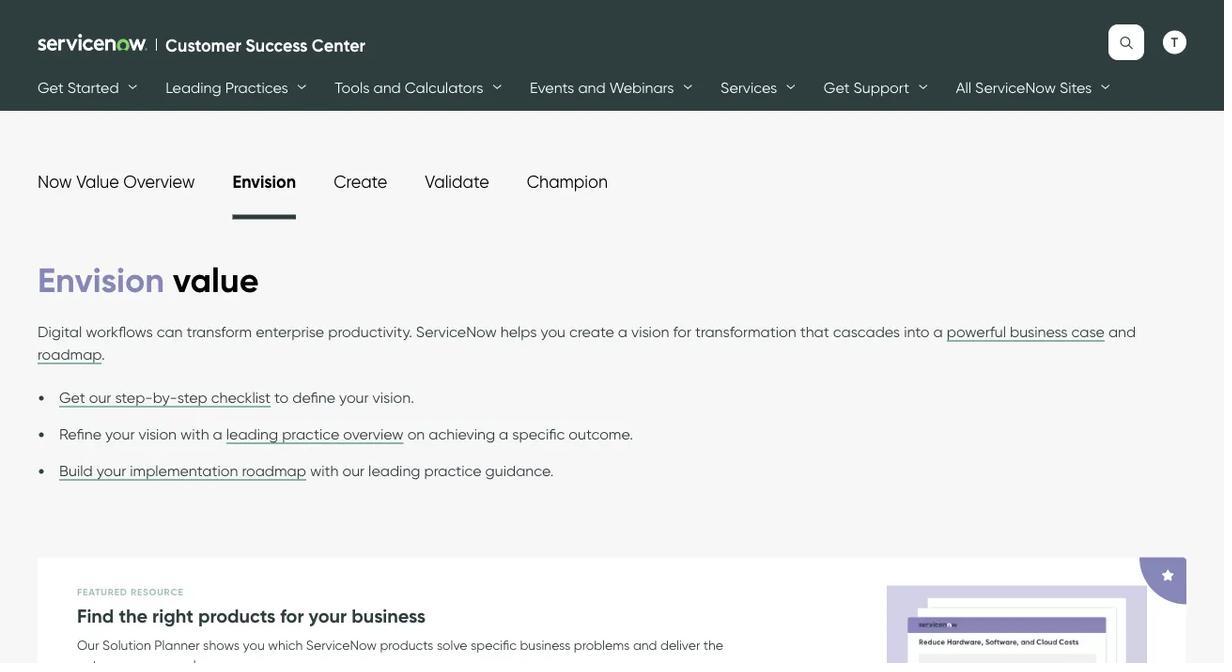 Task type: describe. For each thing, give the bounding box(es) containing it.
success
[[246, 35, 308, 55]]

get support
[[824, 78, 910, 96]]

can
[[157, 323, 183, 341]]

for inside digital workflows can transform enterprise productivity. servicenow helps you create a vision for transformation that cascades into a powerful business case and roadmap .
[[674, 323, 692, 341]]

and inside digital workflows can transform enterprise productivity. servicenow helps you create a vision for transformation that cascades into a powerful business case and roadmap .
[[1109, 323, 1137, 341]]

now
[[38, 171, 72, 192]]

problems
[[574, 637, 630, 653]]

leading practices
[[166, 78, 288, 96]]

practices
[[225, 78, 288, 96]]

leading practices link
[[166, 69, 288, 106]]

roadmap inside digital workflows can transform enterprise productivity. servicenow helps you create a vision for transformation that cascades into a powerful business case and roadmap .
[[38, 345, 101, 364]]

a right into
[[934, 323, 943, 341]]

deliver
[[661, 637, 701, 653]]

.
[[101, 345, 105, 364]]

business for business
[[520, 637, 571, 653]]

tools
[[335, 78, 370, 96]]

refine your vision with a leading practice overview on achieving a specific outcome.
[[59, 425, 633, 444]]

envision for envision
[[233, 171, 296, 192]]

workflows
[[86, 323, 153, 341]]

digital workflows can transform enterprise productivity. servicenow helps you create a vision for transformation that cascades into a powerful business case and roadmap .
[[38, 323, 1137, 364]]

solve
[[437, 637, 468, 653]]

0 vertical spatial specific
[[513, 425, 565, 444]]

your inside featured resource find the right products for your business our solution planner shows you which servicenow products solve specific business problems and deliver the outcomes you need.
[[309, 605, 347, 628]]

servicenow inside digital workflows can transform enterprise productivity. servicenow helps you create a vision for transformation that cascades into a powerful business case and roadmap .
[[416, 323, 497, 341]]

create link
[[334, 171, 388, 192]]

all servicenow sites
[[956, 78, 1093, 96]]

to
[[275, 389, 289, 407]]

get for get started
[[38, 78, 64, 96]]

get our step-by-step checklist to define your vision.
[[59, 389, 414, 407]]

tools and calculators link
[[335, 69, 484, 106]]

resource
[[131, 586, 184, 598]]

by-
[[153, 389, 177, 407]]

cascades
[[834, 323, 901, 341]]

envision link
[[233, 171, 296, 192]]

events and webinars link
[[530, 69, 675, 106]]

outcome.
[[569, 425, 633, 444]]

featured resource find the right products for your business our solution planner shows you which servicenow products solve specific business problems and deliver the outcomes you need.
[[77, 586, 724, 664]]

webinars
[[610, 78, 675, 96]]

validate
[[425, 171, 489, 192]]

get our step-by-step checklist link
[[59, 389, 271, 408]]

planner
[[154, 637, 200, 653]]

servicenow inside featured resource find the right products for your business our solution planner shows you which servicenow products solve specific business problems and deliver the outcomes you need.
[[306, 637, 377, 653]]

build your implementation roadmap with our leading practice guidance.
[[59, 462, 554, 480]]

transformation
[[695, 323, 797, 341]]

0 horizontal spatial business
[[352, 605, 426, 628]]

0 horizontal spatial the
[[119, 605, 148, 628]]

a right create
[[618, 323, 628, 341]]

leading
[[166, 78, 222, 96]]

1 horizontal spatial roadmap
[[242, 462, 306, 480]]

1 horizontal spatial our
[[343, 462, 365, 480]]

shows
[[203, 637, 240, 653]]

need.
[[165, 657, 199, 664]]

services link
[[721, 69, 778, 106]]

leading practice overview link
[[226, 425, 404, 444]]

overview
[[343, 425, 404, 444]]

now value overview
[[38, 171, 195, 192]]

step-
[[115, 389, 153, 407]]

guidance.
[[486, 462, 554, 480]]

create
[[334, 171, 388, 192]]

find
[[77, 605, 114, 628]]

into
[[904, 323, 930, 341]]

customer success center
[[165, 35, 366, 55]]

helps
[[501, 323, 537, 341]]

outcomes
[[77, 657, 137, 664]]

business for you
[[1010, 323, 1068, 341]]

customer success center link
[[38, 34, 371, 55]]

productivity.
[[328, 323, 413, 341]]

achieving
[[429, 425, 495, 444]]

now value overview link
[[38, 171, 195, 192]]

refine
[[59, 425, 102, 444]]

get started link
[[38, 69, 119, 106]]

which
[[268, 637, 303, 653]]

step
[[177, 389, 207, 407]]

1 vertical spatial you
[[243, 637, 265, 653]]

powerful business case link
[[947, 323, 1105, 342]]

events
[[530, 78, 575, 96]]

get support link
[[824, 69, 910, 106]]



Task type: vqa. For each thing, say whether or not it's contained in the screenshot.
7,700
no



Task type: locate. For each thing, give the bounding box(es) containing it.
build your implementation roadmap link
[[59, 462, 306, 481]]

envision for envision value
[[38, 259, 165, 301]]

servicenow
[[976, 78, 1057, 96], [416, 323, 497, 341], [306, 637, 377, 653]]

specific right solve
[[471, 637, 517, 653]]

0 horizontal spatial roadmap
[[38, 345, 101, 364]]

0 horizontal spatial products
[[198, 605, 276, 628]]

services
[[721, 78, 778, 96]]

specific up the guidance.
[[513, 425, 565, 444]]

0 horizontal spatial envision
[[38, 259, 165, 301]]

all servicenow sites link
[[956, 69, 1093, 106]]

for left transformation
[[674, 323, 692, 341]]

build
[[59, 462, 93, 480]]

champion
[[527, 171, 608, 192]]

enterprise
[[256, 323, 324, 341]]

products up shows
[[198, 605, 276, 628]]

a up the guidance.
[[499, 425, 509, 444]]

support
[[854, 78, 910, 96]]

get left support
[[824, 78, 850, 96]]

get inside "link"
[[824, 78, 850, 96]]

and right events
[[578, 78, 606, 96]]

0 vertical spatial products
[[198, 605, 276, 628]]

0 vertical spatial servicenow
[[976, 78, 1057, 96]]

powerful
[[947, 323, 1007, 341]]

products left solve
[[380, 637, 434, 653]]

practice down define
[[282, 425, 340, 444]]

0 horizontal spatial practice
[[282, 425, 340, 444]]

a down get our step-by-step checklist to define your vision.
[[213, 425, 223, 444]]

calculators
[[405, 78, 484, 96]]

1 vertical spatial envision
[[38, 259, 165, 301]]

2 horizontal spatial business
[[1010, 323, 1068, 341]]

1 vertical spatial our
[[343, 462, 365, 480]]

right
[[152, 605, 194, 628]]

practice down achieving
[[424, 462, 482, 480]]

get started
[[38, 78, 119, 96]]

1 horizontal spatial for
[[674, 323, 692, 341]]

1 vertical spatial products
[[380, 637, 434, 653]]

our
[[77, 637, 99, 653]]

transform
[[187, 323, 252, 341]]

products
[[198, 605, 276, 628], [380, 637, 434, 653]]

0 horizontal spatial for
[[280, 605, 304, 628]]

2 vertical spatial business
[[520, 637, 571, 653]]

vision
[[632, 323, 670, 341], [139, 425, 177, 444]]

with down leading practice overview link
[[310, 462, 339, 480]]

champion link
[[527, 171, 608, 192]]

0 vertical spatial business
[[1010, 323, 1068, 341]]

specific inside featured resource find the right products for your business our solution planner shows you which servicenow products solve specific business problems and deliver the outcomes you need.
[[471, 637, 517, 653]]

business inside digital workflows can transform enterprise productivity. servicenow helps you create a vision for transformation that cascades into a powerful business case and roadmap .
[[1010, 323, 1068, 341]]

1 horizontal spatial with
[[310, 462, 339, 480]]

0 horizontal spatial servicenow
[[306, 637, 377, 653]]

value
[[76, 171, 119, 192]]

vision inside digital workflows can transform enterprise productivity. servicenow helps you create a vision for transformation that cascades into a powerful business case and roadmap .
[[632, 323, 670, 341]]

roadmap
[[38, 345, 101, 364], [242, 462, 306, 480]]

1 horizontal spatial business
[[520, 637, 571, 653]]

1 vertical spatial business
[[352, 605, 426, 628]]

get up refine
[[59, 389, 85, 407]]

you right helps
[[541, 323, 566, 341]]

digital
[[38, 323, 82, 341]]

0 vertical spatial you
[[541, 323, 566, 341]]

1 horizontal spatial servicenow
[[416, 323, 497, 341]]

2 horizontal spatial you
[[541, 323, 566, 341]]

case
[[1072, 323, 1105, 341]]

the right deliver
[[704, 637, 724, 653]]

leading down checklist
[[226, 425, 278, 444]]

0 horizontal spatial vision
[[139, 425, 177, 444]]

you left which
[[243, 637, 265, 653]]

solution
[[102, 637, 151, 653]]

servicenow left helps
[[416, 323, 497, 341]]

sites
[[1060, 78, 1093, 96]]

0 horizontal spatial leading
[[226, 425, 278, 444]]

get for get support
[[824, 78, 850, 96]]

0 horizontal spatial with
[[181, 425, 209, 444]]

vision right create
[[632, 323, 670, 341]]

customer
[[165, 35, 241, 55]]

and
[[374, 78, 401, 96], [578, 78, 606, 96], [1109, 323, 1137, 341], [633, 637, 658, 653]]

business
[[1010, 323, 1068, 341], [352, 605, 426, 628], [520, 637, 571, 653]]

validate link
[[425, 171, 489, 192]]

1 horizontal spatial practice
[[424, 462, 482, 480]]

our
[[89, 389, 111, 407], [343, 462, 365, 480]]

that
[[801, 323, 830, 341]]

1 horizontal spatial envision
[[233, 171, 296, 192]]

with down step
[[181, 425, 209, 444]]

all
[[956, 78, 972, 96]]

0 vertical spatial roadmap
[[38, 345, 101, 364]]

center
[[312, 35, 366, 55]]

0 vertical spatial leading
[[226, 425, 278, 444]]

roadmap down leading practice overview link
[[242, 462, 306, 480]]

on
[[408, 425, 425, 444]]

our left step-
[[89, 389, 111, 407]]

0 horizontal spatial our
[[89, 389, 111, 407]]

1 horizontal spatial leading
[[369, 462, 421, 480]]

define
[[293, 389, 336, 407]]

1 horizontal spatial you
[[243, 637, 265, 653]]

value
[[173, 259, 259, 301]]

star image
[[1162, 570, 1175, 581]]

roadmap down 'digital'
[[38, 345, 101, 364]]

our down refine your vision with a leading practice overview on achieving a specific outcome.
[[343, 462, 365, 480]]

1 vertical spatial leading
[[369, 462, 421, 480]]

the
[[119, 605, 148, 628], [704, 637, 724, 653]]

you down solution
[[140, 657, 162, 664]]

and left deliver
[[633, 637, 658, 653]]

0 vertical spatial practice
[[282, 425, 340, 444]]

1 vertical spatial vision
[[139, 425, 177, 444]]

your
[[339, 389, 369, 407], [105, 425, 135, 444], [97, 462, 126, 480], [309, 605, 347, 628]]

2 vertical spatial servicenow
[[306, 637, 377, 653]]

events and webinars
[[530, 78, 675, 96]]

leading
[[226, 425, 278, 444], [369, 462, 421, 480]]

with
[[181, 425, 209, 444], [310, 462, 339, 480]]

1 vertical spatial with
[[310, 462, 339, 480]]

featured
[[77, 586, 128, 598]]

started
[[67, 78, 119, 96]]

and right tools
[[374, 78, 401, 96]]

1 vertical spatial servicenow
[[416, 323, 497, 341]]

0 vertical spatial with
[[181, 425, 209, 444]]

0 vertical spatial the
[[119, 605, 148, 628]]

implementation
[[130, 462, 238, 480]]

2 horizontal spatial servicenow
[[976, 78, 1057, 96]]

get
[[38, 78, 64, 96], [824, 78, 850, 96], [59, 389, 85, 407]]

a
[[618, 323, 628, 341], [934, 323, 943, 341], [213, 425, 223, 444], [499, 425, 509, 444]]

envision
[[233, 171, 296, 192], [38, 259, 165, 301]]

tools and calculators
[[335, 78, 484, 96]]

0 vertical spatial vision
[[632, 323, 670, 341]]

0 vertical spatial for
[[674, 323, 692, 341]]

checklist
[[211, 389, 271, 407]]

1 vertical spatial for
[[280, 605, 304, 628]]

servicenow right which
[[306, 637, 377, 653]]

leading down overview
[[369, 462, 421, 480]]

for inside featured resource find the right products for your business our solution planner shows you which servicenow products solve specific business problems and deliver the outcomes you need.
[[280, 605, 304, 628]]

1 vertical spatial roadmap
[[242, 462, 306, 480]]

1 vertical spatial practice
[[424, 462, 482, 480]]

for up which
[[280, 605, 304, 628]]

2 vertical spatial you
[[140, 657, 162, 664]]

servicenow right all
[[976, 78, 1057, 96]]

1 horizontal spatial vision
[[632, 323, 670, 341]]

the up solution
[[119, 605, 148, 628]]

roadmap link
[[38, 345, 101, 365]]

vision.
[[373, 389, 414, 407]]

overview
[[123, 171, 195, 192]]

0 vertical spatial our
[[89, 389, 111, 407]]

1 horizontal spatial products
[[380, 637, 434, 653]]

vision down get our step-by-step checklist link
[[139, 425, 177, 444]]

and right "case" on the right of the page
[[1109, 323, 1137, 341]]

envision value
[[38, 259, 259, 301]]

create
[[570, 323, 615, 341]]

get left started
[[38, 78, 64, 96]]

1 horizontal spatial the
[[704, 637, 724, 653]]

1 vertical spatial specific
[[471, 637, 517, 653]]

and inside featured resource find the right products for your business our solution planner shows you which servicenow products solve specific business problems and deliver the outcomes you need.
[[633, 637, 658, 653]]

you inside digital workflows can transform enterprise productivity. servicenow helps you create a vision for transformation that cascades into a powerful business case and roadmap .
[[541, 323, 566, 341]]

practice
[[282, 425, 340, 444], [424, 462, 482, 480]]

0 horizontal spatial you
[[140, 657, 162, 664]]

specific
[[513, 425, 565, 444], [471, 637, 517, 653]]

1 vertical spatial the
[[704, 637, 724, 653]]

0 vertical spatial envision
[[233, 171, 296, 192]]



